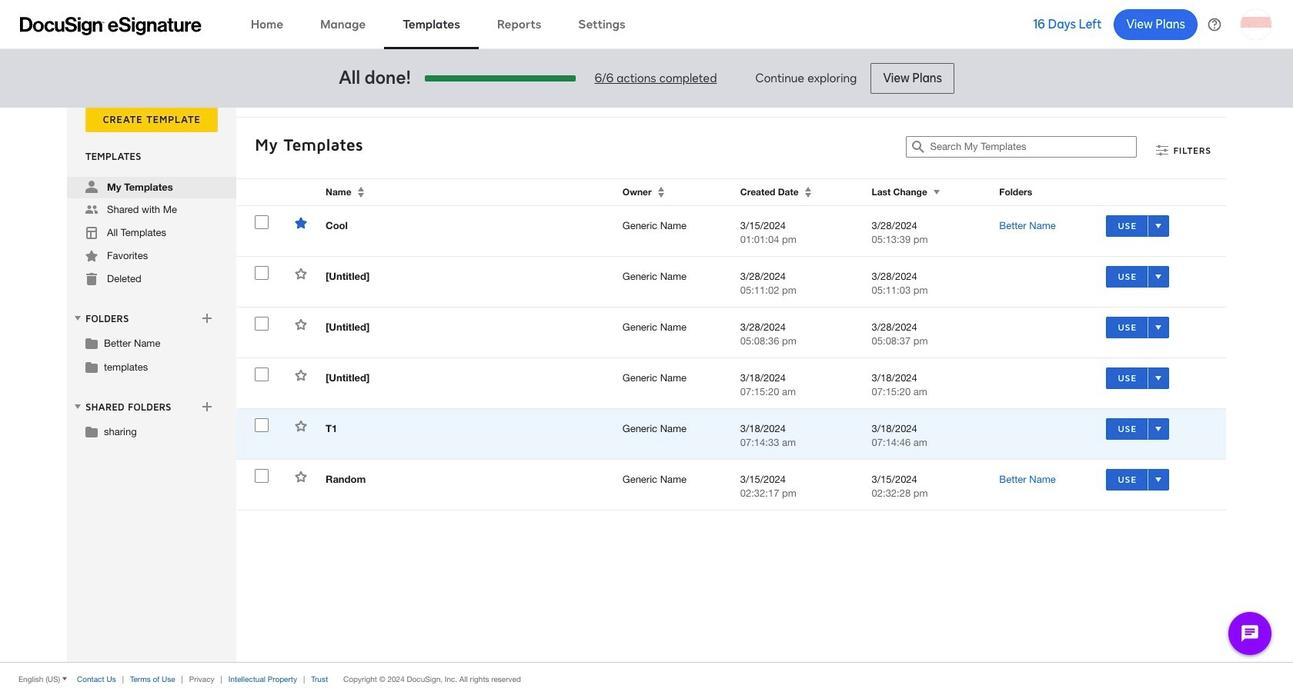 Task type: describe. For each thing, give the bounding box(es) containing it.
folder image
[[85, 361, 98, 373]]

1 add [untitled] to favorites image from the top
[[295, 268, 307, 280]]

templates image
[[85, 227, 98, 239]]

view folders image
[[72, 312, 84, 325]]

user image
[[85, 181, 98, 193]]

add random to favorites image
[[295, 471, 307, 483]]

1 folder image from the top
[[85, 337, 98, 349]]

star filled image
[[85, 250, 98, 262]]

trash image
[[85, 273, 98, 286]]

3 add [untitled] to favorites image from the top
[[295, 369, 307, 382]]

your uploaded profile image image
[[1241, 9, 1272, 40]]

shared image
[[85, 204, 98, 216]]

Search My Templates text field
[[930, 137, 1137, 157]]

remove cool from favorites image
[[295, 217, 307, 229]]



Task type: locate. For each thing, give the bounding box(es) containing it.
add [untitled] to favorites image
[[295, 268, 307, 280], [295, 319, 307, 331], [295, 369, 307, 382]]

folder image up folder icon
[[85, 337, 98, 349]]

0 vertical spatial add [untitled] to favorites image
[[295, 268, 307, 280]]

1 vertical spatial add [untitled] to favorites image
[[295, 319, 307, 331]]

view shared folders image
[[72, 401, 84, 413]]

secondary navigation region
[[67, 106, 1230, 663]]

2 add [untitled] to favorites image from the top
[[295, 319, 307, 331]]

folder image down folder icon
[[85, 426, 98, 438]]

folder image
[[85, 337, 98, 349], [85, 426, 98, 438]]

2 folder image from the top
[[85, 426, 98, 438]]

2 vertical spatial add [untitled] to favorites image
[[295, 369, 307, 382]]

more info region
[[0, 663, 1293, 696]]

add t1 to favorites image
[[295, 420, 307, 433]]

0 vertical spatial folder image
[[85, 337, 98, 349]]

1 vertical spatial folder image
[[85, 426, 98, 438]]

docusign esignature image
[[20, 17, 202, 35]]



